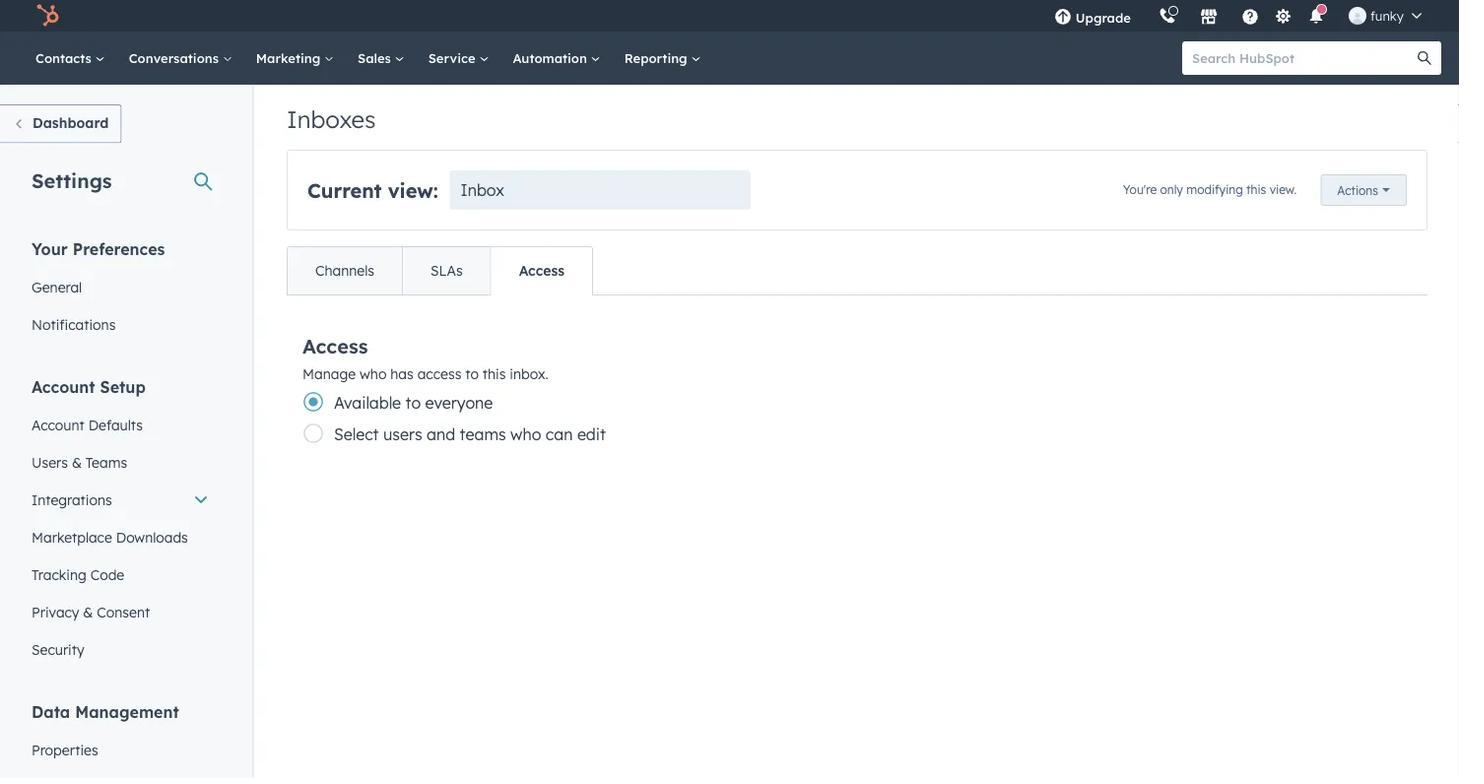 Task type: vqa. For each thing, say whether or not it's contained in the screenshot.
GENERAL link
yes



Task type: locate. For each thing, give the bounding box(es) containing it.
0 horizontal spatial to
[[406, 393, 421, 413]]

1 vertical spatial &
[[83, 604, 93, 621]]

account up users
[[32, 416, 85, 434]]

contacts
[[35, 50, 95, 66]]

account setup
[[32, 377, 146, 397]]

your preferences
[[32, 239, 165, 259]]

teams
[[460, 425, 506, 444]]

you're only modifying this view.
[[1123, 182, 1297, 197]]

access for access
[[519, 262, 565, 279]]

security
[[32, 641, 84, 658]]

to inside access manage who has access to this inbox.
[[465, 366, 479, 383]]

teams
[[86, 454, 127, 471]]

1 horizontal spatial access
[[519, 262, 565, 279]]

general link
[[20, 269, 221, 306]]

settings link
[[1271, 5, 1296, 26]]

0 horizontal spatial access
[[303, 334, 368, 358]]

this left view.
[[1247, 182, 1267, 197]]

to
[[465, 366, 479, 383], [406, 393, 421, 413]]

help image
[[1242, 9, 1259, 27]]

notifications image
[[1308, 9, 1325, 27]]

& for privacy
[[83, 604, 93, 621]]

tracking
[[32, 566, 87, 583]]

0 vertical spatial &
[[72, 454, 82, 471]]

calling icon button
[[1151, 3, 1184, 29]]

privacy & consent
[[32, 604, 150, 621]]

access up manage
[[303, 334, 368, 358]]

slas link
[[402, 247, 490, 295]]

2 account from the top
[[32, 416, 85, 434]]

1 horizontal spatial &
[[83, 604, 93, 621]]

menu
[[1040, 0, 1436, 32]]

account
[[32, 377, 95, 397], [32, 416, 85, 434]]

conversations
[[129, 50, 223, 66]]

access inside access manage who has access to this inbox.
[[303, 334, 368, 358]]

1 vertical spatial to
[[406, 393, 421, 413]]

upgrade
[[1076, 9, 1131, 26]]

&
[[72, 454, 82, 471], [83, 604, 93, 621]]

select users and teams who can edit
[[334, 425, 606, 444]]

actions button
[[1321, 174, 1407, 206]]

access right slas
[[519, 262, 565, 279]]

channels
[[315, 262, 375, 279]]

access link
[[490, 247, 592, 295]]

menu containing funky
[[1040, 0, 1436, 32]]

who
[[360, 366, 387, 383], [511, 425, 541, 444]]

modifying
[[1187, 182, 1243, 197]]

this left inbox.
[[483, 366, 506, 383]]

& right users
[[72, 454, 82, 471]]

0 horizontal spatial &
[[72, 454, 82, 471]]

account for account defaults
[[32, 416, 85, 434]]

inboxes
[[287, 104, 376, 134]]

channels link
[[288, 247, 402, 295]]

conversations link
[[117, 32, 244, 85]]

data management element
[[20, 701, 221, 778]]

1 vertical spatial access
[[303, 334, 368, 358]]

who left 'can'
[[511, 425, 541, 444]]

upgrade image
[[1054, 9, 1072, 27]]

tab list
[[287, 246, 593, 296]]

settings image
[[1275, 8, 1292, 26]]

search image
[[1418, 51, 1432, 65]]

contacts link
[[24, 32, 117, 85]]

marketplace
[[32, 529, 112, 546]]

this inside access manage who has access to this inbox.
[[483, 366, 506, 383]]

who left has at the left
[[360, 366, 387, 383]]

0 vertical spatial who
[[360, 366, 387, 383]]

available
[[334, 393, 401, 413]]

0 horizontal spatial who
[[360, 366, 387, 383]]

inbox.
[[510, 366, 549, 383]]

data management
[[32, 702, 179, 722]]

1 vertical spatial account
[[32, 416, 85, 434]]

automation
[[513, 50, 591, 66]]

properties
[[32, 742, 98, 759]]

dashboard
[[33, 114, 109, 132]]

0 vertical spatial access
[[519, 262, 565, 279]]

marketplaces image
[[1200, 9, 1218, 27]]

1 account from the top
[[32, 377, 95, 397]]

preferences
[[73, 239, 165, 259]]

manage
[[303, 366, 356, 383]]

sales link
[[346, 32, 417, 85]]

settings
[[32, 168, 112, 193]]

& right privacy
[[83, 604, 93, 621]]

0 vertical spatial account
[[32, 377, 95, 397]]

marketplaces button
[[1188, 0, 1230, 32]]

code
[[90, 566, 124, 583]]

0 vertical spatial to
[[465, 366, 479, 383]]

this
[[1247, 182, 1267, 197], [483, 366, 506, 383]]

only
[[1160, 182, 1183, 197]]

marketplace downloads link
[[20, 519, 221, 556]]

to up everyone
[[465, 366, 479, 383]]

actions
[[1338, 183, 1379, 198]]

1 horizontal spatial who
[[511, 425, 541, 444]]

everyone
[[425, 393, 493, 413]]

properties link
[[20, 732, 221, 769]]

1 horizontal spatial to
[[465, 366, 479, 383]]

current
[[307, 178, 382, 203]]

you're
[[1123, 182, 1157, 197]]

1 horizontal spatial this
[[1247, 182, 1267, 197]]

view:
[[388, 178, 438, 203]]

to down has at the left
[[406, 393, 421, 413]]

0 horizontal spatial this
[[483, 366, 506, 383]]

account defaults
[[32, 416, 143, 434]]

account up account defaults
[[32, 377, 95, 397]]

access
[[519, 262, 565, 279], [303, 334, 368, 358]]

calling icon image
[[1159, 8, 1177, 25]]

slas
[[431, 262, 463, 279]]

1 vertical spatial this
[[483, 366, 506, 383]]



Task type: describe. For each thing, give the bounding box(es) containing it.
marketing
[[256, 50, 324, 66]]

automation link
[[501, 32, 613, 85]]

notifications link
[[20, 306, 221, 343]]

search button
[[1408, 41, 1442, 75]]

integrations
[[32, 491, 112, 508]]

notifications button
[[1300, 0, 1333, 32]]

help button
[[1234, 0, 1267, 32]]

reporting link
[[613, 32, 713, 85]]

inbox
[[461, 180, 504, 200]]

0 vertical spatial this
[[1247, 182, 1267, 197]]

current view:
[[307, 178, 438, 203]]

security link
[[20, 631, 221, 669]]

tracking code
[[32, 566, 124, 583]]

view.
[[1270, 182, 1297, 197]]

funky town image
[[1349, 7, 1367, 25]]

your
[[32, 239, 68, 259]]

general
[[32, 278, 82, 296]]

& for users
[[72, 454, 82, 471]]

hubspot link
[[24, 4, 74, 28]]

marketplace downloads
[[32, 529, 188, 546]]

sales
[[358, 50, 395, 66]]

setup
[[100, 377, 146, 397]]

has
[[391, 366, 414, 383]]

marketing link
[[244, 32, 346, 85]]

edit
[[577, 425, 606, 444]]

users & teams
[[32, 454, 127, 471]]

data
[[32, 702, 70, 722]]

privacy & consent link
[[20, 594, 221, 631]]

your preferences element
[[20, 238, 221, 343]]

who inside access manage who has access to this inbox.
[[360, 366, 387, 383]]

defaults
[[88, 416, 143, 434]]

service
[[428, 50, 479, 66]]

dashboard link
[[0, 104, 122, 143]]

notifications
[[32, 316, 116, 333]]

consent
[[97, 604, 150, 621]]

access
[[418, 366, 462, 383]]

management
[[75, 702, 179, 722]]

tracking code link
[[20, 556, 221, 594]]

account setup element
[[20, 376, 221, 669]]

access manage who has access to this inbox.
[[303, 334, 549, 383]]

users & teams link
[[20, 444, 221, 481]]

access for access manage who has access to this inbox.
[[303, 334, 368, 358]]

select
[[334, 425, 379, 444]]

funky button
[[1337, 0, 1434, 32]]

funky
[[1371, 7, 1404, 24]]

integrations button
[[20, 481, 221, 519]]

and
[[427, 425, 455, 444]]

privacy
[[32, 604, 79, 621]]

downloads
[[116, 529, 188, 546]]

can
[[546, 425, 573, 444]]

users
[[383, 425, 422, 444]]

reporting
[[624, 50, 691, 66]]

service link
[[417, 32, 501, 85]]

inbox button
[[450, 170, 751, 210]]

Search HubSpot search field
[[1183, 41, 1424, 75]]

1 vertical spatial who
[[511, 425, 541, 444]]

account for account setup
[[32, 377, 95, 397]]

account defaults link
[[20, 406, 221, 444]]

users
[[32, 454, 68, 471]]

tab list containing channels
[[287, 246, 593, 296]]

available to everyone
[[334, 393, 493, 413]]

hubspot image
[[35, 4, 59, 28]]



